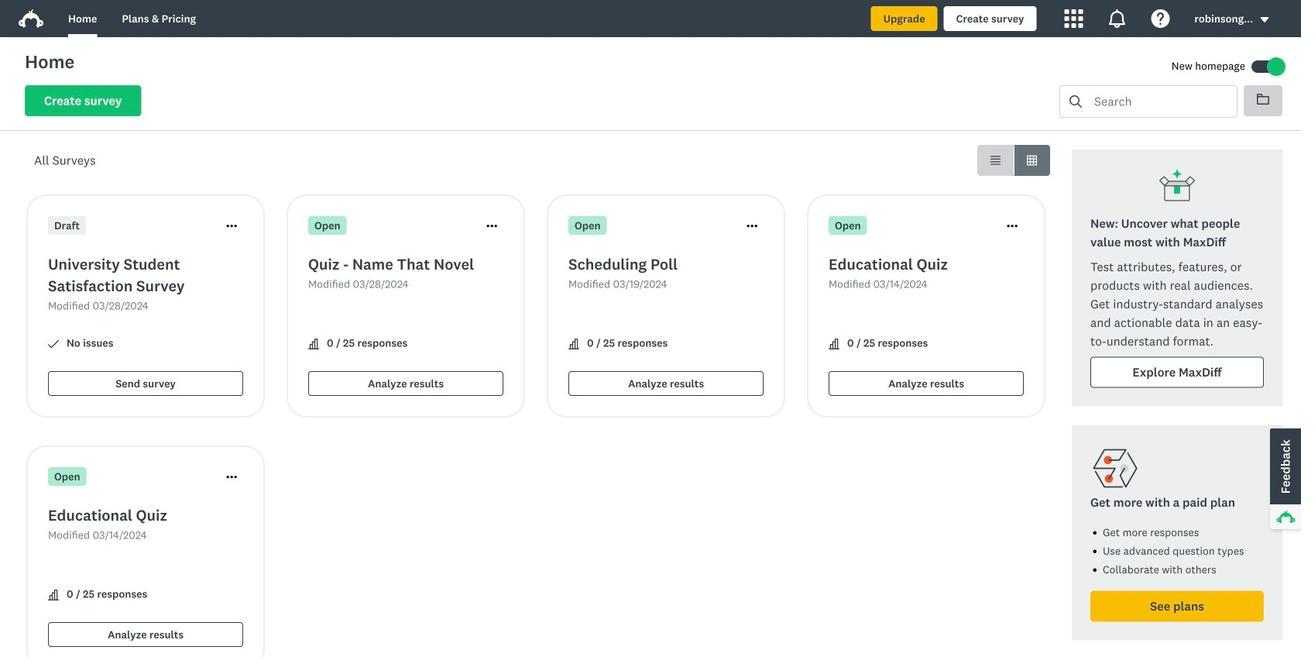 Task type: locate. For each thing, give the bounding box(es) containing it.
response count image
[[308, 339, 319, 349], [569, 339, 580, 349], [48, 590, 59, 600]]

help icon image
[[1152, 9, 1170, 28]]

response based pricing icon image
[[1091, 444, 1141, 493]]

group
[[978, 145, 1051, 176]]

dropdown arrow icon image
[[1260, 14, 1271, 25], [1261, 17, 1269, 22]]

notification center icon image
[[1108, 9, 1127, 28]]

brand logo image
[[19, 6, 43, 31], [19, 9, 43, 28]]

folders image
[[1258, 93, 1270, 105], [1258, 94, 1270, 105]]

response count image
[[829, 339, 840, 349], [308, 339, 319, 349], [569, 339, 580, 349], [829, 339, 840, 349], [48, 590, 59, 600]]

products icon image
[[1065, 9, 1084, 28], [1065, 9, 1084, 28]]

search image
[[1070, 95, 1082, 108], [1070, 95, 1082, 108]]

1 folders image from the top
[[1258, 93, 1270, 105]]



Task type: describe. For each thing, give the bounding box(es) containing it.
1 brand logo image from the top
[[19, 6, 43, 31]]

2 brand logo image from the top
[[19, 9, 43, 28]]

max diff icon image
[[1159, 168, 1196, 205]]

1 horizontal spatial response count image
[[308, 339, 319, 349]]

2 horizontal spatial response count image
[[569, 339, 580, 349]]

Search text field
[[1082, 86, 1237, 117]]

2 folders image from the top
[[1258, 94, 1270, 105]]

0 horizontal spatial response count image
[[48, 590, 59, 600]]

no issues image
[[48, 339, 59, 349]]



